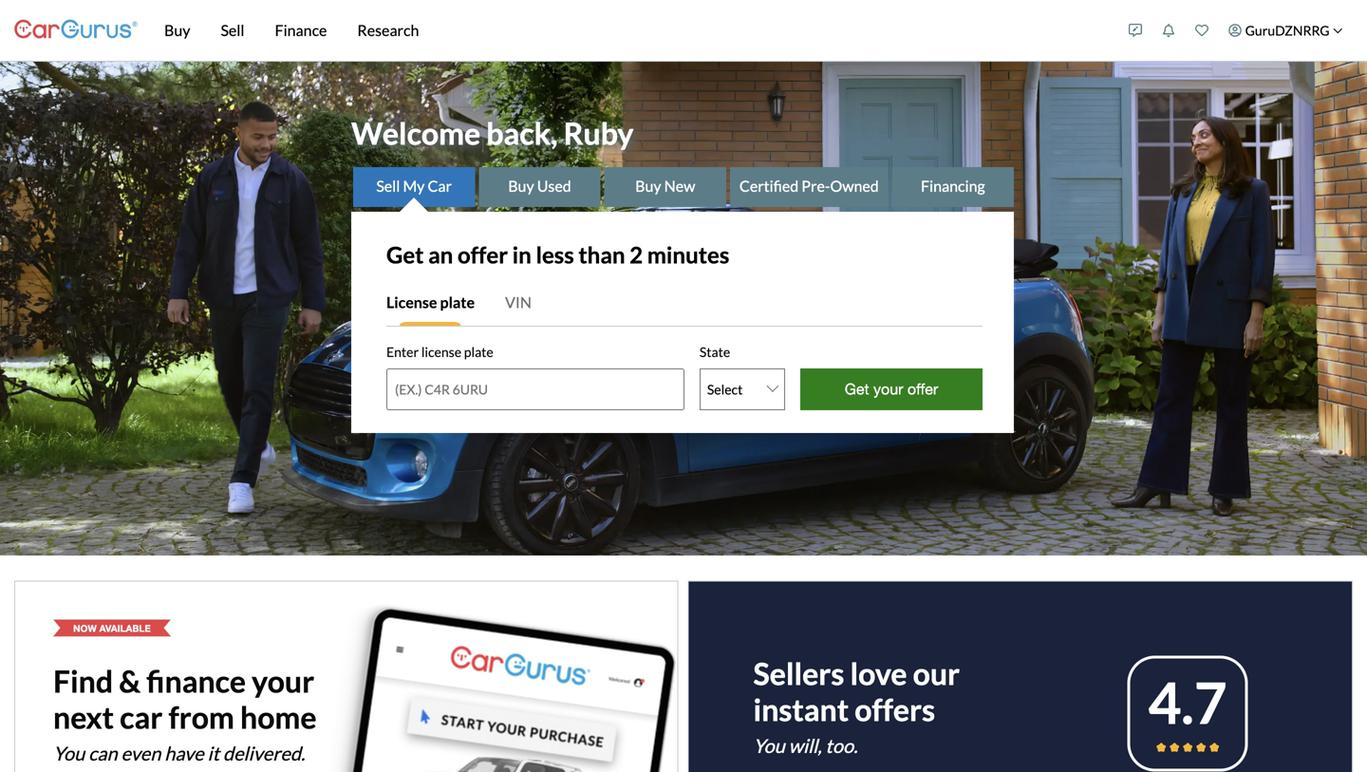 Task type: vqa. For each thing, say whether or not it's contained in the screenshot.
Good on the bottom left
no



Task type: locate. For each thing, give the bounding box(es) containing it.
pre-
[[802, 177, 831, 195]]

0 vertical spatial your
[[874, 380, 904, 398]]

finance
[[147, 663, 246, 699]]

plate right license
[[464, 344, 494, 360]]

buy left new
[[636, 177, 662, 195]]

buy left the "used" on the top of the page
[[508, 177, 534, 195]]

an
[[428, 241, 453, 268]]

offer for an
[[458, 241, 508, 268]]

your
[[874, 380, 904, 398], [252, 663, 315, 699]]

sell button
[[206, 0, 260, 61]]

0 horizontal spatial you
[[53, 742, 85, 765]]

1 vertical spatial offer
[[908, 380, 939, 398]]

sell inside popup button
[[221, 21, 245, 39]]

0 vertical spatial get
[[387, 241, 424, 268]]

1 horizontal spatial sell
[[376, 177, 400, 195]]

buy new
[[636, 177, 696, 195]]

1 vertical spatial get
[[845, 380, 870, 398]]

license plate
[[387, 293, 475, 311]]

1 vertical spatial plate
[[464, 344, 494, 360]]

you inside sellers love our instant offers you will, too.
[[754, 734, 785, 757]]

buy inside dropdown button
[[164, 21, 190, 39]]

sellers
[[754, 655, 845, 692]]

1 horizontal spatial buy
[[508, 177, 534, 195]]

you inside find & finance your next car from home you can even have it delivered.
[[53, 742, 85, 765]]

buy
[[164, 21, 190, 39], [508, 177, 534, 195], [636, 177, 662, 195]]

sell left my
[[376, 177, 400, 195]]

your inside find & finance your next car from home you can even have it delivered.
[[252, 663, 315, 699]]

0 vertical spatial plate
[[440, 293, 475, 311]]

offer for your
[[908, 380, 939, 398]]

minutes
[[647, 241, 730, 268]]

research button
[[342, 0, 434, 61]]

less
[[536, 241, 574, 268]]

cargurus logo homepage link link
[[14, 3, 138, 57]]

enter license plate
[[387, 344, 494, 360]]

0 horizontal spatial get
[[387, 241, 424, 268]]

instant
[[754, 691, 849, 728]]

sell
[[221, 21, 245, 39], [376, 177, 400, 195]]

1 horizontal spatial offer
[[908, 380, 939, 398]]

get an offer in less than 2 minutes
[[387, 241, 730, 268]]

0 horizontal spatial your
[[252, 663, 315, 699]]

0 vertical spatial offer
[[458, 241, 508, 268]]

find & finance your next car from home you can even have it delivered.
[[53, 663, 317, 765]]

sell my car
[[376, 177, 452, 195]]

now available
[[73, 622, 151, 634]]

1 horizontal spatial you
[[754, 734, 785, 757]]

2 horizontal spatial buy
[[636, 177, 662, 195]]

you left will,
[[754, 734, 785, 757]]

gurudznrrg button
[[1219, 4, 1353, 57]]

license
[[422, 344, 462, 360]]

0 vertical spatial sell
[[221, 21, 245, 39]]

0 horizontal spatial buy
[[164, 21, 190, 39]]

buy button
[[149, 0, 206, 61]]

get for get an offer in less than 2 minutes
[[387, 241, 424, 268]]

plate right license on the left top of the page
[[440, 293, 475, 311]]

0 horizontal spatial sell
[[221, 21, 245, 39]]

get inside button
[[845, 380, 870, 398]]

can
[[88, 742, 117, 765]]

sellers love our instant offers you will, too.
[[754, 655, 960, 757]]

car
[[120, 699, 163, 735]]

you left can at the bottom left of page
[[53, 742, 85, 765]]

gurudznrrg menu
[[1119, 4, 1353, 57]]

offer
[[458, 241, 508, 268], [908, 380, 939, 398]]

sell right "buy" dropdown button
[[221, 21, 245, 39]]

menu bar
[[138, 0, 1119, 61]]

have
[[164, 742, 204, 765]]

home
[[240, 699, 317, 735]]

1 vertical spatial sell
[[376, 177, 400, 195]]

1 horizontal spatial get
[[845, 380, 870, 398]]

love
[[851, 655, 908, 692]]

saved cars image
[[1196, 24, 1209, 37]]

back,
[[487, 115, 558, 152]]

1 vertical spatial your
[[252, 663, 315, 699]]

0 horizontal spatial offer
[[458, 241, 508, 268]]

certified
[[740, 177, 799, 195]]

1 horizontal spatial your
[[874, 380, 904, 398]]

owned
[[831, 177, 879, 195]]

buy left the sell popup button
[[164, 21, 190, 39]]

enter
[[387, 344, 419, 360]]

you
[[754, 734, 785, 757], [53, 742, 85, 765]]

certified pre-owned
[[740, 177, 879, 195]]

offer inside button
[[908, 380, 939, 398]]

get
[[387, 241, 424, 268], [845, 380, 870, 398]]

welcome back, ruby
[[351, 115, 634, 152]]

plate
[[440, 293, 475, 311], [464, 344, 494, 360]]



Task type: describe. For each thing, give the bounding box(es) containing it.
2
[[630, 241, 643, 268]]

menu bar containing buy
[[138, 0, 1119, 61]]

research
[[358, 21, 419, 39]]

buy for buy new
[[636, 177, 662, 195]]

sell for sell
[[221, 21, 245, 39]]

used
[[537, 177, 571, 195]]

cargurus logo homepage link image
[[14, 3, 138, 57]]

(EX.) C4R 6URU text field
[[387, 368, 685, 410]]

our
[[913, 655, 960, 692]]

too.
[[826, 734, 858, 757]]

even
[[121, 742, 161, 765]]

your inside button
[[874, 380, 904, 398]]

in
[[513, 241, 532, 268]]

will,
[[789, 734, 822, 757]]

vin
[[505, 293, 532, 311]]

financing
[[921, 177, 986, 195]]

user icon image
[[1229, 24, 1242, 37]]

from
[[169, 699, 234, 735]]

finance
[[275, 21, 327, 39]]

new
[[665, 177, 696, 195]]

get your offer
[[845, 380, 939, 398]]

offers
[[855, 691, 936, 728]]

gurudznrrg
[[1246, 22, 1330, 38]]

buy used
[[508, 177, 571, 195]]

than
[[579, 241, 625, 268]]

4.7
[[1149, 668, 1228, 736]]

buy for buy
[[164, 21, 190, 39]]

add a car review image
[[1129, 24, 1143, 37]]

delivered.
[[223, 742, 305, 765]]

buy for buy used
[[508, 177, 534, 195]]

open notifications image
[[1163, 24, 1176, 37]]

next
[[53, 699, 114, 735]]

finance button
[[260, 0, 342, 61]]

get your offer button
[[801, 368, 983, 410]]

state
[[700, 344, 731, 360]]

find
[[53, 663, 113, 699]]

chevron down image
[[1333, 25, 1343, 35]]

welcome
[[351, 115, 481, 152]]

now
[[73, 622, 97, 634]]

it
[[207, 742, 219, 765]]

sell for sell my car
[[376, 177, 400, 195]]

get for get your offer
[[845, 380, 870, 398]]

car
[[428, 177, 452, 195]]

ruby
[[564, 115, 634, 152]]

my
[[403, 177, 425, 195]]

&
[[119, 663, 141, 699]]

available
[[99, 622, 151, 634]]

license
[[387, 293, 437, 311]]



